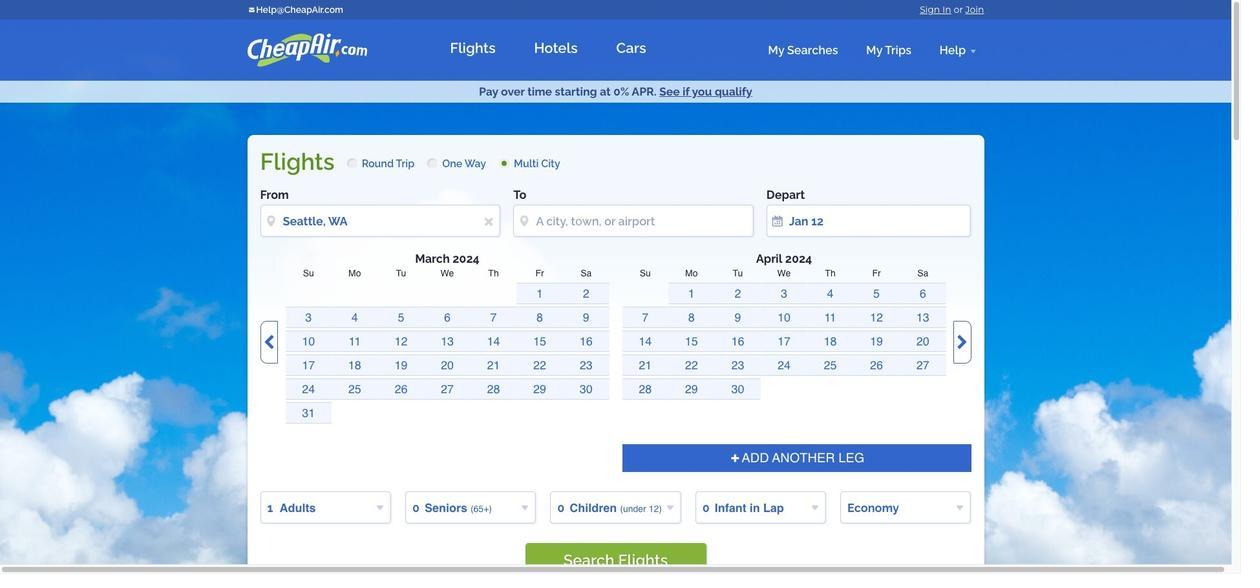 Task type: locate. For each thing, give the bounding box(es) containing it.
0 horizontal spatial a cіty, tοwn, or airport text field
[[260, 205, 501, 237]]

1 horizontal spatial a cіty, tοwn, or airport text field
[[514, 205, 754, 237]]

A cіty, tοwn, or airport text field
[[260, 205, 501, 237], [514, 205, 754, 237]]



Task type: describe. For each thing, give the bounding box(es) containing it.
Select Date text field
[[767, 205, 972, 237]]

1 a cіty, tοwn, or airport text field from the left
[[260, 205, 501, 237]]

2 a cіty, tοwn, or airport text field from the left
[[514, 205, 754, 237]]

see if you qualify - affirm financing (opens in modal) element
[[660, 85, 753, 98]]



